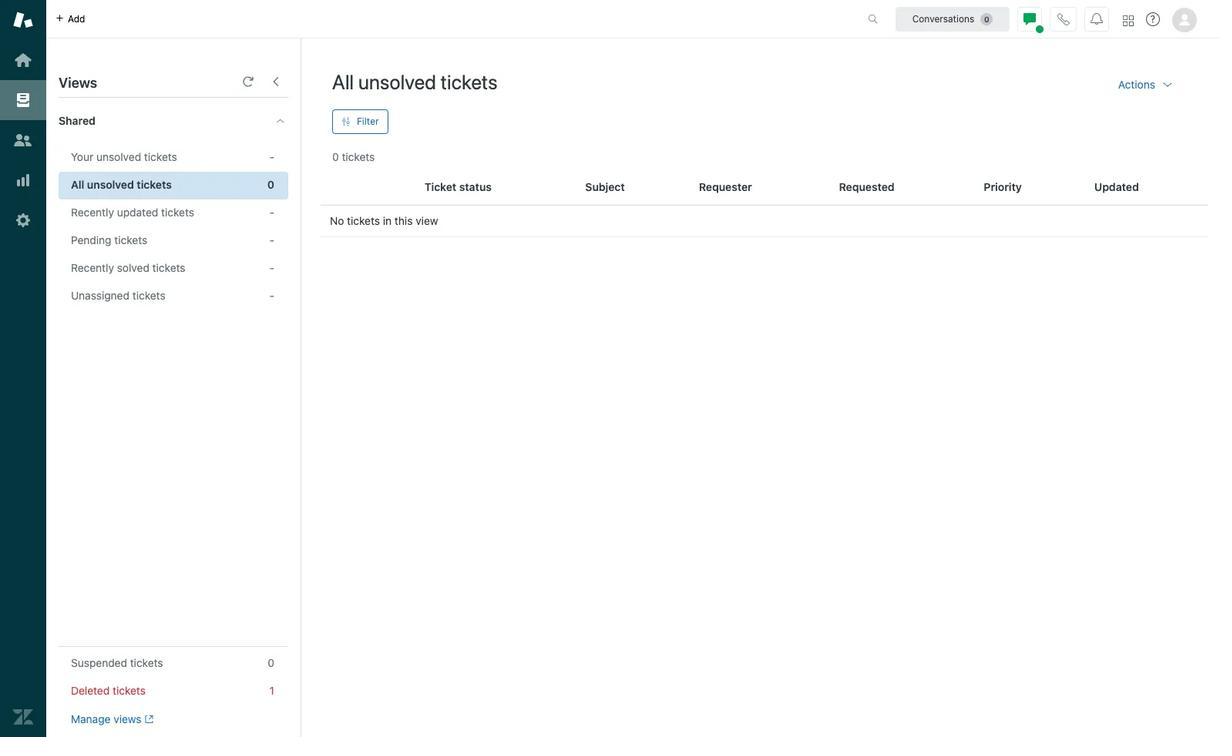 Task type: vqa. For each thing, say whether or not it's contained in the screenshot.
second Recently from the top of the page
yes



Task type: locate. For each thing, give the bounding box(es) containing it.
1 vertical spatial unsolved
[[96, 150, 141, 163]]

pending tickets
[[71, 234, 147, 247]]

- for unassigned tickets
[[270, 289, 274, 302]]

recently down pending
[[71, 261, 114, 274]]

0 vertical spatial all
[[332, 70, 354, 93]]

suspended
[[71, 657, 127, 670]]

1 - from the top
[[270, 150, 274, 163]]

0 horizontal spatial all unsolved tickets
[[71, 178, 172, 191]]

pending
[[71, 234, 111, 247]]

solved
[[117, 261, 150, 274]]

0 for all unsolved tickets
[[267, 178, 274, 191]]

customers image
[[13, 130, 33, 150]]

1 recently from the top
[[71, 206, 114, 219]]

all
[[332, 70, 354, 93], [71, 178, 84, 191]]

recently up pending
[[71, 206, 114, 219]]

unassigned
[[71, 289, 130, 302]]

all unsolved tickets
[[332, 70, 498, 93], [71, 178, 172, 191]]

1 vertical spatial recently
[[71, 261, 114, 274]]

0 vertical spatial all unsolved tickets
[[332, 70, 498, 93]]

4 - from the top
[[270, 261, 274, 274]]

0 horizontal spatial all
[[71, 178, 84, 191]]

0 vertical spatial recently
[[71, 206, 114, 219]]

1 vertical spatial all unsolved tickets
[[71, 178, 172, 191]]

conversations button
[[896, 7, 1010, 31]]

no
[[330, 214, 344, 227]]

0
[[332, 150, 339, 163], [267, 178, 274, 191], [268, 657, 274, 670]]

0 vertical spatial unsolved
[[358, 70, 436, 93]]

- for recently updated tickets
[[270, 206, 274, 219]]

unassigned tickets
[[71, 289, 165, 302]]

deleted
[[71, 685, 110, 698]]

zendesk image
[[13, 708, 33, 728]]

button displays agent's chat status as online. image
[[1024, 13, 1036, 25]]

unsolved up filter
[[358, 70, 436, 93]]

2 vertical spatial 0
[[268, 657, 274, 670]]

conversations
[[913, 13, 975, 24]]

1
[[270, 685, 274, 698]]

zendesk support image
[[13, 10, 33, 30]]

main element
[[0, 0, 46, 738]]

updated
[[117, 206, 158, 219]]

5 - from the top
[[270, 289, 274, 302]]

this
[[395, 214, 413, 227]]

3 - from the top
[[270, 234, 274, 247]]

tickets
[[441, 70, 498, 93], [144, 150, 177, 163], [342, 150, 375, 163], [137, 178, 172, 191], [161, 206, 194, 219], [347, 214, 380, 227], [114, 234, 147, 247], [152, 261, 185, 274], [132, 289, 165, 302], [130, 657, 163, 670], [113, 685, 146, 698]]

subject
[[585, 180, 625, 194]]

recently
[[71, 206, 114, 219], [71, 261, 114, 274]]

notifications image
[[1091, 13, 1103, 25]]

2 recently from the top
[[71, 261, 114, 274]]

actions
[[1119, 78, 1156, 91]]

your unsolved tickets
[[71, 150, 177, 163]]

views image
[[13, 90, 33, 110]]

-
[[270, 150, 274, 163], [270, 206, 274, 219], [270, 234, 274, 247], [270, 261, 274, 274], [270, 289, 274, 302]]

manage
[[71, 713, 111, 726]]

filter
[[357, 116, 379, 127]]

status
[[459, 180, 492, 194]]

1 horizontal spatial all
[[332, 70, 354, 93]]

priority
[[984, 180, 1022, 194]]

unsolved for 0
[[87, 178, 134, 191]]

all unsolved tickets down your unsolved tickets
[[71, 178, 172, 191]]

unsolved
[[358, 70, 436, 93], [96, 150, 141, 163], [87, 178, 134, 191]]

unsolved right the your
[[96, 150, 141, 163]]

view
[[416, 214, 438, 227]]

views
[[59, 75, 97, 91]]

(opens in a new tab) image
[[142, 716, 153, 725]]

1 vertical spatial all
[[71, 178, 84, 191]]

all down the your
[[71, 178, 84, 191]]

2 - from the top
[[270, 206, 274, 219]]

2 vertical spatial unsolved
[[87, 178, 134, 191]]

all unsolved tickets up filter
[[332, 70, 498, 93]]

manage views link
[[71, 713, 153, 727]]

recently solved tickets
[[71, 261, 185, 274]]

reporting image
[[13, 170, 33, 190]]

manage views
[[71, 713, 142, 726]]

unsolved down your unsolved tickets
[[87, 178, 134, 191]]

0 vertical spatial 0
[[332, 150, 339, 163]]

all up the filter button
[[332, 70, 354, 93]]

1 vertical spatial 0
[[267, 178, 274, 191]]



Task type: describe. For each thing, give the bounding box(es) containing it.
filter button
[[332, 109, 388, 134]]

recently for recently solved tickets
[[71, 261, 114, 274]]

unsolved for -
[[96, 150, 141, 163]]

ticket status
[[425, 180, 492, 194]]

updated
[[1095, 180, 1139, 194]]

add
[[68, 13, 85, 24]]

shared heading
[[46, 98, 301, 144]]

recently updated tickets
[[71, 206, 194, 219]]

zendesk products image
[[1123, 15, 1134, 26]]

0 tickets
[[332, 150, 375, 163]]

get help image
[[1146, 12, 1160, 26]]

recently for recently updated tickets
[[71, 206, 114, 219]]

add button
[[46, 0, 94, 38]]

your
[[71, 150, 93, 163]]

requested
[[839, 180, 895, 194]]

- for your unsolved tickets
[[270, 150, 274, 163]]

no tickets in this view
[[330, 214, 438, 227]]

refresh views pane image
[[242, 76, 254, 88]]

actions button
[[1106, 69, 1187, 100]]

admin image
[[13, 210, 33, 231]]

- for recently solved tickets
[[270, 261, 274, 274]]

1 horizontal spatial all unsolved tickets
[[332, 70, 498, 93]]

views
[[114, 713, 142, 726]]

shared
[[59, 114, 95, 127]]

ticket
[[425, 180, 457, 194]]

collapse views pane image
[[270, 76, 282, 88]]

- for pending tickets
[[270, 234, 274, 247]]

deleted tickets
[[71, 685, 146, 698]]

0 for suspended tickets
[[268, 657, 274, 670]]

requester
[[699, 180, 752, 194]]

get started image
[[13, 50, 33, 70]]

shared button
[[46, 98, 260, 144]]

suspended tickets
[[71, 657, 163, 670]]

in
[[383, 214, 392, 227]]



